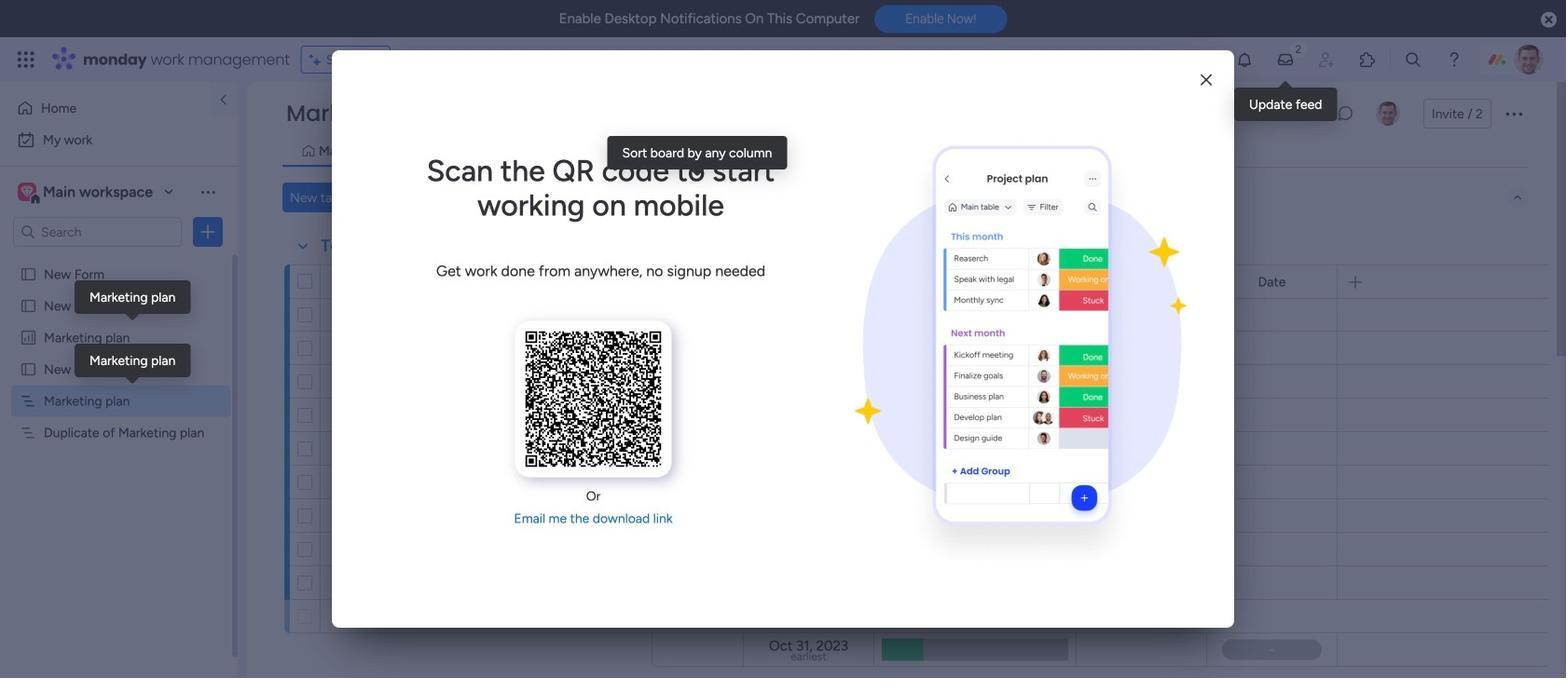 Task type: vqa. For each thing, say whether or not it's contained in the screenshot.
V2 USER FEEDBACK image on the top of the page
no



Task type: describe. For each thing, give the bounding box(es) containing it.
2 image
[[1291, 38, 1308, 59]]

terry turtle image
[[1377, 102, 1401, 126]]

0 vertical spatial option
[[11, 93, 199, 123]]

1 public board image from the top
[[20, 298, 37, 315]]

1 vertical spatial option
[[11, 125, 227, 155]]

arrow down image
[[634, 187, 656, 209]]

help image
[[1446, 50, 1464, 69]]

public dashboard image
[[20, 329, 37, 347]]

start a board discussion image
[[1336, 104, 1355, 123]]

close image
[[1201, 73, 1212, 87]]

workspace selection element
[[18, 181, 156, 205]]

notifications image
[[1236, 50, 1254, 69]]



Task type: locate. For each thing, give the bounding box(es) containing it.
Search field
[[415, 185, 471, 211]]

dapulse close image
[[1542, 11, 1558, 30]]

monday marketplace image
[[1359, 50, 1378, 69]]

collapse image
[[1511, 190, 1526, 205]]

public board image down public dashboard icon
[[20, 361, 37, 379]]

0 vertical spatial public board image
[[20, 298, 37, 315]]

tab
[[587, 136, 617, 166]]

option
[[11, 93, 199, 123], [11, 125, 227, 155], [0, 258, 238, 262]]

workspace image
[[21, 182, 33, 202]]

column information image
[[1051, 275, 1066, 290]]

terry turtle image
[[1515, 45, 1544, 75]]

1 vertical spatial public board image
[[20, 361, 37, 379]]

see plans image
[[309, 49, 326, 70]]

2 vertical spatial option
[[0, 258, 238, 262]]

update feed image
[[1277, 50, 1295, 69]]

list box
[[0, 255, 238, 679]]

tab list
[[283, 136, 1530, 168]]

search everything image
[[1405, 50, 1423, 69]]

Search in workspace field
[[39, 222, 156, 243]]

workspace image
[[18, 182, 36, 202]]

add view image
[[598, 144, 606, 158]]

public board image down public board icon
[[20, 298, 37, 315]]

public board image
[[20, 266, 37, 284]]

public board image
[[20, 298, 37, 315], [20, 361, 37, 379]]

select product image
[[17, 50, 35, 69]]

None field
[[316, 234, 373, 258], [674, 272, 722, 292], [763, 272, 845, 292], [952, 272, 999, 292], [1107, 272, 1177, 292], [1254, 272, 1291, 292], [316, 234, 373, 258], [674, 272, 722, 292], [763, 272, 845, 292], [952, 272, 999, 292], [1107, 272, 1177, 292], [1254, 272, 1291, 292]]

2 public board image from the top
[[20, 361, 37, 379]]



